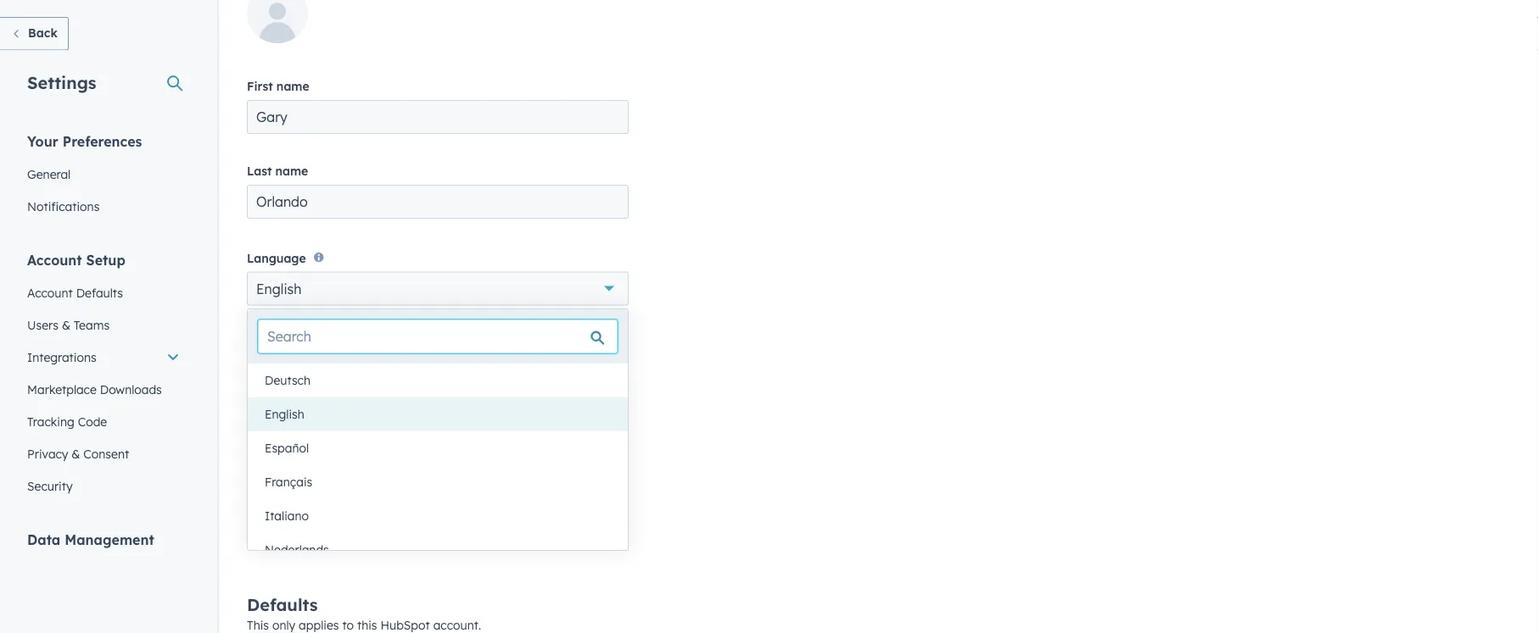 Task type: locate. For each thing, give the bounding box(es) containing it.
about
[[484, 462, 514, 475]]

this for phone number
[[311, 462, 329, 475]]

number
[[341, 337, 386, 352], [287, 443, 332, 458], [366, 462, 405, 475]]

First name text field
[[247, 100, 629, 134]]

and
[[315, 337, 337, 352], [519, 397, 538, 410], [366, 477, 385, 490]]

data
[[27, 532, 60, 549]]

italiano button
[[248, 500, 628, 534]]

1 horizontal spatial defaults
[[247, 595, 318, 616]]

number left format at the left bottom
[[341, 337, 386, 352]]

1 vertical spatial for
[[320, 492, 335, 505]]

users & teams link
[[17, 309, 190, 342]]

values.
[[486, 477, 521, 490]]

name right first
[[277, 79, 309, 94]]

1 vertical spatial this
[[357, 618, 377, 633]]

name
[[277, 79, 309, 94], [275, 164, 308, 179]]

1 vertical spatial &
[[72, 447, 80, 462]]

defaults
[[76, 286, 123, 300], [247, 595, 318, 616]]

and right sms,
[[366, 477, 385, 490]]

united states
[[256, 367, 343, 384]]

12:05
[[447, 397, 473, 410]]

3 , from the left
[[513, 397, 516, 410]]

notifications link
[[17, 191, 190, 223]]

1 horizontal spatial &
[[72, 447, 80, 462]]

account for account defaults
[[27, 286, 73, 300]]

2 vertical spatial and
[[366, 477, 385, 490]]

0 vertical spatial to
[[408, 462, 418, 475]]

account for account setup
[[27, 252, 82, 269]]

united
[[256, 367, 299, 384]]

contact
[[421, 462, 459, 475]]

this left hubspot
[[357, 618, 377, 633]]

0 vertical spatial defaults
[[76, 286, 123, 300]]

español button
[[248, 432, 628, 466]]

you
[[462, 462, 481, 475]]

2 horizontal spatial ,
[[513, 397, 516, 410]]

name for last name
[[275, 164, 308, 179]]

english down language at the left top
[[256, 280, 302, 297]]

account up account defaults
[[27, 252, 82, 269]]

general
[[27, 167, 71, 182]]

nederlands button
[[248, 534, 628, 568]]

and right edt
[[519, 397, 538, 410]]

0 vertical spatial name
[[277, 79, 309, 94]]

defaults up only
[[247, 595, 318, 616]]

data management
[[27, 532, 154, 549]]

phone
[[332, 462, 363, 475]]

language
[[247, 251, 306, 265]]

this
[[247, 618, 269, 633]]

2 account from the top
[[27, 286, 73, 300]]

1 horizontal spatial and
[[366, 477, 385, 490]]

0 vertical spatial account
[[27, 252, 82, 269]]

1 vertical spatial account
[[27, 286, 73, 300]]

this up workflow at the bottom left of page
[[311, 462, 329, 475]]

& right privacy
[[72, 447, 80, 462]]

for
[[388, 477, 402, 490], [320, 492, 335, 505]]

0 vertical spatial number
[[341, 337, 386, 352]]

, left '12:05'
[[441, 397, 444, 410]]

defaults this only applies to this hubspot account.
[[247, 595, 481, 633]]

list box containing deutsch
[[248, 364, 628, 568]]

None telephone field
[[303, 510, 474, 544]]

format : november 2, 2023 , 11/02/2023 , 12:05 pm edt , and 1,234.56
[[247, 397, 581, 410]]

preferences
[[63, 133, 142, 150]]

& for users
[[62, 318, 70, 333]]

this inside defaults this only applies to this hubspot account.
[[357, 618, 377, 633]]

account inside account defaults link
[[27, 286, 73, 300]]

1 horizontal spatial ,
[[441, 397, 444, 410]]

account setup element
[[17, 251, 190, 503]]

code
[[78, 415, 107, 429]]

for down workflow at the bottom left of page
[[320, 492, 335, 505]]

english
[[256, 280, 302, 297], [265, 407, 304, 422]]

0 horizontal spatial ,
[[379, 397, 382, 410]]

property
[[439, 477, 483, 490]]

to right applies
[[342, 618, 354, 633]]

0 vertical spatial &
[[62, 318, 70, 333]]

english inside popup button
[[256, 280, 302, 297]]

,
[[379, 397, 382, 410], [441, 397, 444, 410], [513, 397, 516, 410]]

this
[[311, 462, 329, 475], [357, 618, 377, 633]]

privacy
[[247, 492, 284, 505]]

0 vertical spatial this
[[311, 462, 329, 475]]

united states button
[[247, 359, 629, 393]]

, right 2,
[[379, 397, 382, 410]]

1 vertical spatial english
[[265, 407, 304, 422]]

2 horizontal spatial to
[[586, 477, 597, 490]]

0 horizontal spatial this
[[311, 462, 329, 475]]

english up "español"
[[265, 407, 304, 422]]

& for privacy
[[72, 447, 80, 462]]

may
[[266, 462, 288, 475]]

this inside phone number we may use this phone number to contact you about security events, sending workflow sms, and for owner property values. please refer to our privacy policy for more information
[[311, 462, 329, 475]]

1,234.56
[[541, 397, 581, 410]]

2 vertical spatial to
[[342, 618, 354, 633]]

11/02/2023
[[385, 397, 441, 410]]

english inside button
[[265, 407, 304, 422]]

0 horizontal spatial and
[[315, 337, 337, 352]]

name right the last
[[275, 164, 308, 179]]

1 horizontal spatial to
[[408, 462, 418, 475]]

& right users
[[62, 318, 70, 333]]

number up information
[[366, 462, 405, 475]]

0 horizontal spatial &
[[62, 318, 70, 333]]

2 horizontal spatial and
[[519, 397, 538, 410]]

and right time,
[[315, 337, 337, 352]]

1 vertical spatial name
[[275, 164, 308, 179]]

&
[[62, 318, 70, 333], [72, 447, 80, 462]]

1 horizontal spatial for
[[388, 477, 402, 490]]

defaults up users & teams link
[[76, 286, 123, 300]]

deutsch button
[[248, 364, 628, 398]]

information
[[367, 492, 426, 505]]

0 horizontal spatial to
[[342, 618, 354, 633]]

1 account from the top
[[27, 252, 82, 269]]

number up use
[[287, 443, 332, 458]]

0 vertical spatial english
[[256, 280, 302, 297]]

applies
[[299, 618, 339, 633]]

account up users
[[27, 286, 73, 300]]

0 horizontal spatial defaults
[[76, 286, 123, 300]]

this for defaults
[[357, 618, 377, 633]]

to up owner in the left of the page
[[408, 462, 418, 475]]

1 vertical spatial defaults
[[247, 595, 318, 616]]

1 horizontal spatial this
[[357, 618, 377, 633]]

back
[[28, 25, 58, 40]]

tracking
[[27, 415, 74, 429]]

2 vertical spatial number
[[366, 462, 405, 475]]

0 horizontal spatial for
[[320, 492, 335, 505]]

account
[[27, 252, 82, 269], [27, 286, 73, 300]]

list box
[[248, 364, 628, 568]]

phone number element
[[247, 510, 629, 544]]

security
[[517, 462, 557, 475]]

1 vertical spatial and
[[519, 397, 538, 410]]

your preferences
[[27, 133, 142, 150]]

, right pm
[[513, 397, 516, 410]]

phone
[[247, 443, 283, 458]]

and inside phone number we may use this phone number to contact you about security events, sending workflow sms, and for owner property values. please refer to our privacy policy for more information
[[366, 477, 385, 490]]

to left our
[[586, 477, 597, 490]]

for up information
[[388, 477, 402, 490]]



Task type: vqa. For each thing, say whether or not it's contained in the screenshot.
:
yes



Task type: describe. For each thing, give the bounding box(es) containing it.
more
[[338, 492, 364, 505]]

🇺🇸 button
[[247, 510, 301, 544]]

our
[[600, 477, 617, 490]]

events,
[[560, 462, 595, 475]]

last
[[247, 164, 272, 179]]

format
[[389, 337, 430, 352]]

español
[[265, 441, 309, 456]]

security
[[27, 479, 73, 494]]

:
[[284, 397, 286, 410]]

🇺🇸
[[256, 515, 273, 536]]

0 vertical spatial for
[[388, 477, 402, 490]]

privacy & consent link
[[17, 438, 190, 471]]

only
[[272, 618, 295, 633]]

first
[[247, 79, 273, 94]]

first name
[[247, 79, 309, 94]]

account setup
[[27, 252, 125, 269]]

time,
[[282, 337, 311, 352]]

security link
[[17, 471, 190, 503]]

Last name text field
[[247, 185, 629, 219]]

account defaults
[[27, 286, 123, 300]]

edt
[[494, 397, 513, 410]]

marketplace downloads
[[27, 382, 162, 397]]

italiano
[[265, 509, 309, 524]]

nederlands
[[265, 543, 329, 558]]

policy
[[287, 492, 317, 505]]

english button
[[248, 398, 628, 432]]

2 , from the left
[[441, 397, 444, 410]]

downloads
[[100, 382, 162, 397]]

marketplace downloads link
[[17, 374, 190, 406]]

1 vertical spatial number
[[287, 443, 332, 458]]

privacy & consent
[[27, 447, 129, 462]]

account.
[[433, 618, 481, 633]]

to inside defaults this only applies to this hubspot account.
[[342, 618, 354, 633]]

1 vertical spatial to
[[586, 477, 597, 490]]

deutsch
[[265, 373, 311, 388]]

tracking code link
[[17, 406, 190, 438]]

Search search field
[[258, 320, 618, 354]]

marketplace
[[27, 382, 97, 397]]

name for first name
[[277, 79, 309, 94]]

2023
[[356, 397, 379, 410]]

settings
[[27, 72, 96, 93]]

we
[[247, 462, 263, 475]]

setup
[[86, 252, 125, 269]]

integrations
[[27, 350, 96, 365]]

notifications
[[27, 199, 100, 214]]

november
[[289, 397, 341, 410]]

use
[[291, 462, 308, 475]]

users & teams
[[27, 318, 110, 333]]

your preferences element
[[17, 132, 190, 223]]

last name
[[247, 164, 308, 179]]

refer
[[559, 477, 584, 490]]

format
[[247, 397, 284, 410]]

pm
[[476, 397, 491, 410]]

management
[[65, 532, 154, 549]]

defaults inside account defaults link
[[76, 286, 123, 300]]

français button
[[248, 466, 628, 500]]

privacy
[[27, 447, 68, 462]]

owner
[[405, 477, 436, 490]]

tracking code
[[27, 415, 107, 429]]

date,
[[247, 337, 278, 352]]

account defaults link
[[17, 277, 190, 309]]

sms,
[[338, 477, 363, 490]]

edit button
[[247, 0, 308, 49]]

2,
[[344, 397, 353, 410]]

workflow
[[289, 477, 335, 490]]

sending
[[247, 477, 286, 490]]

defaults inside defaults this only applies to this hubspot account.
[[247, 595, 318, 616]]

date, time, and number format
[[247, 337, 430, 352]]

consent
[[83, 447, 129, 462]]

english button
[[247, 272, 629, 306]]

integrations button
[[17, 342, 190, 374]]

français
[[265, 475, 312, 490]]

users
[[27, 318, 59, 333]]

1 , from the left
[[379, 397, 382, 410]]

0 vertical spatial and
[[315, 337, 337, 352]]

please
[[524, 477, 556, 490]]

hubspot
[[381, 618, 430, 633]]

teams
[[74, 318, 110, 333]]

general link
[[17, 158, 190, 191]]

back link
[[0, 17, 69, 50]]

states
[[303, 367, 343, 384]]



